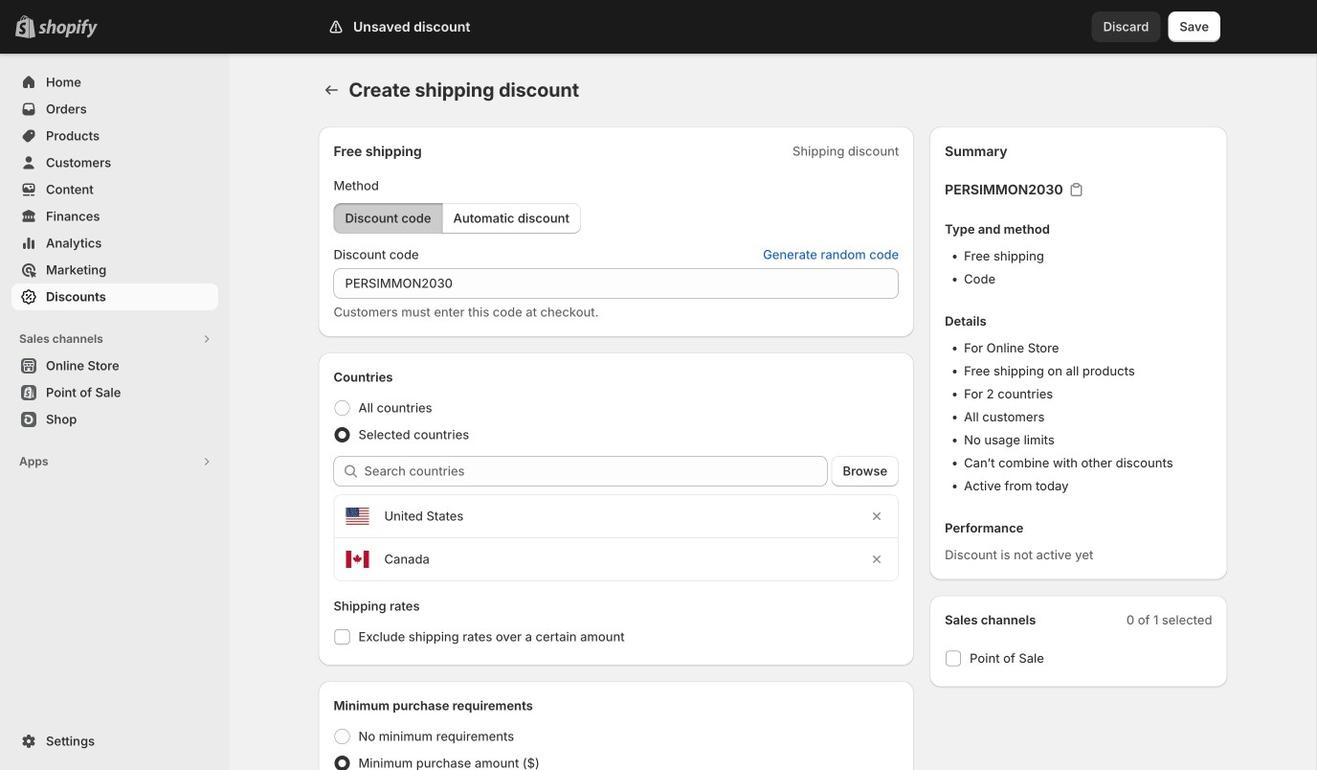 Task type: locate. For each thing, give the bounding box(es) containing it.
None text field
[[334, 268, 900, 299]]

Search countries text field
[[364, 456, 828, 487]]



Task type: vqa. For each thing, say whether or not it's contained in the screenshot.
shopify image
yes



Task type: describe. For each thing, give the bounding box(es) containing it.
shopify image
[[38, 19, 98, 38]]



